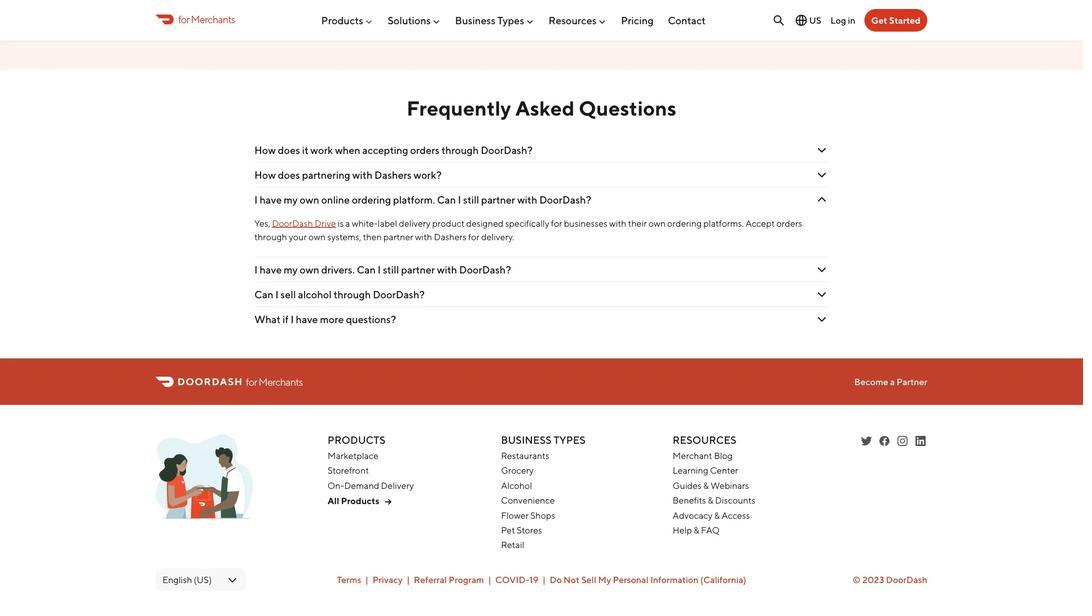 Task type: locate. For each thing, give the bounding box(es) containing it.
0 vertical spatial my
[[284, 194, 298, 206]]

it
[[302, 144, 308, 156]]

restaurants link
[[501, 451, 550, 461]]

all
[[328, 496, 339, 507]]

doordash?
[[481, 144, 533, 156], [539, 194, 591, 206], [459, 264, 511, 276], [373, 289, 425, 301]]

through down drivers. at the top
[[334, 289, 371, 301]]

1 vertical spatial my
[[284, 264, 298, 276]]

1 vertical spatial dashers
[[434, 232, 467, 242]]

alcohol
[[501, 481, 532, 491]]

chevron down image for i have my own online ordering platform. can i still partner with doordash?
[[815, 193, 829, 207]]

with down when
[[352, 169, 373, 181]]

0 vertical spatial doordash
[[272, 218, 313, 229]]

how does partnering with dashers work?
[[254, 169, 442, 181]]

1 vertical spatial partner
[[384, 232, 413, 242]]

2 vertical spatial have
[[296, 314, 318, 326]]

chevron down image for how does it work when accepting orders through doordash?
[[815, 144, 829, 157]]

2 vertical spatial through
[[334, 289, 371, 301]]

0 horizontal spatial resources
[[549, 14, 597, 26]]

does left 'partnering'
[[278, 169, 300, 181]]

0 vertical spatial a
[[346, 218, 350, 229]]

my up yes, doordash drive
[[284, 194, 298, 206]]

resources for resources
[[549, 14, 597, 26]]

do not sell my personal information (california) link
[[550, 575, 746, 585]]

1 vertical spatial can
[[357, 264, 376, 276]]

log in link
[[831, 15, 856, 26]]

1 vertical spatial a
[[890, 377, 895, 387]]

more
[[320, 314, 344, 326]]

0 horizontal spatial a
[[346, 218, 350, 229]]

1 horizontal spatial types
[[554, 435, 586, 447]]

in
[[848, 15, 856, 26]]

types inside business types link
[[498, 14, 524, 26]]

0 vertical spatial types
[[498, 14, 524, 26]]

sell
[[281, 289, 296, 301]]

1 vertical spatial merchants
[[259, 376, 303, 388]]

is
[[338, 218, 344, 229]]

1 horizontal spatial a
[[890, 377, 895, 387]]

0 vertical spatial have
[[260, 194, 282, 206]]

frequently asked questions
[[407, 96, 677, 120]]

0 vertical spatial ordering
[[352, 194, 391, 206]]

through
[[442, 144, 479, 156], [254, 232, 287, 242], [334, 289, 371, 301]]

0 horizontal spatial types
[[498, 14, 524, 26]]

own up the doordash drive link
[[300, 194, 319, 206]]

resources up merchant blog link
[[673, 435, 737, 447]]

benefits
[[673, 495, 706, 506]]

how up yes,
[[254, 169, 276, 181]]

1 horizontal spatial business
[[501, 435, 552, 447]]

0 horizontal spatial orders
[[410, 144, 440, 156]]

product
[[432, 218, 465, 229]]

0 vertical spatial resources
[[549, 14, 597, 26]]

1 vertical spatial have
[[260, 264, 282, 276]]

is a white-label delivery product designed specifically for businesses with their own ordering platforms. accept orders through your own systems, then partner with dashers for delivery.
[[254, 218, 802, 242]]

resources
[[549, 14, 597, 26], [673, 435, 737, 447]]

delivery
[[399, 218, 431, 229]]

i right if
[[291, 314, 294, 326]]

become a partner
[[855, 377, 928, 387]]

2 chevron down image from the top
[[815, 169, 829, 182]]

ordering
[[352, 194, 391, 206], [667, 218, 702, 229]]

my up sell
[[284, 264, 298, 276]]

questions
[[579, 96, 677, 120]]

partner down delivery
[[401, 264, 435, 276]]

own right their
[[649, 218, 666, 229]]

referral program
[[414, 575, 484, 585]]

demand
[[344, 481, 379, 491]]

partner down label
[[384, 232, 413, 242]]

own
[[300, 194, 319, 206], [649, 218, 666, 229], [309, 232, 326, 242], [300, 264, 319, 276]]

1 horizontal spatial resources
[[673, 435, 737, 447]]

shops
[[531, 510, 555, 521]]

1 vertical spatial still
[[383, 264, 399, 276]]

ordering up white-
[[352, 194, 391, 206]]

resources for resources merchant blog learning center guides & webinars benefits & discounts advocacy & access help & faq
[[673, 435, 737, 447]]

how for how does it work when accepting orders through doordash?
[[254, 144, 276, 156]]

1 vertical spatial products
[[328, 435, 386, 447]]

3 chevron down image from the top
[[815, 193, 829, 207]]

ordering inside 'is a white-label delivery product designed specifically for businesses with their own ordering platforms. accept orders through your own systems, then partner with dashers for delivery.'
[[667, 218, 702, 229]]

products
[[321, 14, 363, 26], [328, 435, 386, 447], [341, 496, 379, 507]]

2 does from the top
[[278, 169, 300, 181]]

0 vertical spatial can
[[437, 194, 456, 206]]

business for business types
[[455, 14, 496, 26]]

19
[[530, 575, 539, 585]]

resources to help you succeed region
[[223, 0, 860, 41]]

2 how from the top
[[254, 169, 276, 181]]

1 vertical spatial business
[[501, 435, 552, 447]]

0 vertical spatial how
[[254, 144, 276, 156]]

doordash right the 2023
[[886, 575, 928, 585]]

partner
[[897, 377, 928, 387]]

orders up work?
[[410, 144, 440, 156]]

1 vertical spatial for merchants
[[246, 376, 303, 388]]

2 vertical spatial products
[[341, 496, 379, 507]]

partner
[[481, 194, 515, 206], [384, 232, 413, 242], [401, 264, 435, 276]]

0 vertical spatial does
[[278, 144, 300, 156]]

1 vertical spatial through
[[254, 232, 287, 242]]

business types link
[[455, 10, 534, 31]]

dashers down how does it work when accepting orders through doordash?
[[375, 169, 412, 181]]

& left faq
[[694, 525, 700, 536]]

0 horizontal spatial through
[[254, 232, 287, 242]]

business
[[455, 14, 496, 26], [501, 435, 552, 447]]

chevron down image
[[815, 144, 829, 157], [815, 169, 829, 182], [815, 193, 829, 207], [815, 263, 829, 277], [815, 288, 829, 302], [815, 313, 829, 327]]

twitter link
[[860, 435, 873, 448]]

restaurants
[[501, 451, 550, 461]]

0 vertical spatial through
[[442, 144, 479, 156]]

do
[[550, 575, 562, 585]]

1 vertical spatial ordering
[[667, 218, 702, 229]]

1 vertical spatial doordash
[[886, 575, 928, 585]]

on-
[[328, 481, 344, 491]]

own down drive at the top of the page
[[309, 232, 326, 242]]

instagram link
[[896, 435, 910, 448]]

a right is
[[346, 218, 350, 229]]

merchant
[[673, 451, 712, 461]]

business types restaurants grocery alcohol convenience flower shops pet stores retail
[[501, 435, 586, 551]]

partner up designed
[[481, 194, 515, 206]]

1 vertical spatial orders
[[777, 218, 802, 229]]

0 horizontal spatial ordering
[[352, 194, 391, 206]]

can right drivers. at the top
[[357, 264, 376, 276]]

0 vertical spatial still
[[463, 194, 479, 206]]

with up specifically
[[517, 194, 537, 206]]

become
[[855, 377, 889, 387]]

still down label
[[383, 264, 399, 276]]

1 my from the top
[[284, 194, 298, 206]]

covid-19
[[495, 575, 539, 585]]

0 horizontal spatial for merchants
[[178, 13, 235, 25]]

1 vertical spatial how
[[254, 169, 276, 181]]

0 vertical spatial merchants
[[191, 13, 235, 25]]

have up sell
[[260, 264, 282, 276]]

with down delivery
[[415, 232, 432, 242]]

6 chevron down image from the top
[[815, 313, 829, 327]]

ordering left platforms.
[[667, 218, 702, 229]]

do not sell my personal information (california)
[[550, 575, 746, 585]]

1 horizontal spatial ordering
[[667, 218, 702, 229]]

resources inside resources merchant blog learning center guides & webinars benefits & discounts advocacy & access help & faq
[[673, 435, 737, 447]]

1 horizontal spatial for merchants
[[246, 376, 303, 388]]

a inside 'is a white-label delivery product designed specifically for businesses with their own ordering platforms. accept orders through your own systems, then partner with dashers for delivery.'
[[346, 218, 350, 229]]

1 horizontal spatial merchants
[[259, 376, 303, 388]]

can up product on the left top of the page
[[437, 194, 456, 206]]

delivery
[[381, 481, 414, 491]]

business inside business types link
[[455, 14, 496, 26]]

with left their
[[609, 218, 627, 229]]

0 horizontal spatial dashers
[[375, 169, 412, 181]]

get
[[871, 15, 888, 26]]

can left sell
[[254, 289, 273, 301]]

yes,
[[254, 218, 270, 229]]

through up work?
[[442, 144, 479, 156]]

business inside business types restaurants grocery alcohol convenience flower shops pet stores retail
[[501, 435, 552, 447]]

2 my from the top
[[284, 264, 298, 276]]

& down guides & webinars link
[[708, 495, 714, 506]]

0 vertical spatial products
[[321, 14, 363, 26]]

still
[[463, 194, 479, 206], [383, 264, 399, 276]]

does left it
[[278, 144, 300, 156]]

1 horizontal spatial orders
[[777, 218, 802, 229]]

2 vertical spatial can
[[254, 289, 273, 301]]

log in
[[831, 15, 856, 26]]

0 horizontal spatial merchants
[[191, 13, 235, 25]]

merchants
[[191, 13, 235, 25], [259, 376, 303, 388]]

orders right accept
[[777, 218, 802, 229]]

drivers.
[[321, 264, 355, 276]]

my for online
[[284, 194, 298, 206]]

1 vertical spatial resources
[[673, 435, 737, 447]]

log
[[831, 15, 846, 26]]

doordash for merchants image
[[156, 435, 253, 526]]

1 horizontal spatial through
[[334, 289, 371, 301]]

through inside 'is a white-label delivery product designed specifically for businesses with their own ordering platforms. accept orders through your own systems, then partner with dashers for delivery.'
[[254, 232, 287, 242]]

doordash? down i have my own drivers. can i still partner with doordash?
[[373, 289, 425, 301]]

business types
[[455, 14, 524, 26]]

2 horizontal spatial can
[[437, 194, 456, 206]]

2 horizontal spatial through
[[442, 144, 479, 156]]

1 vertical spatial types
[[554, 435, 586, 447]]

1 chevron down image from the top
[[815, 144, 829, 157]]

how left it
[[254, 144, 276, 156]]

dashers
[[375, 169, 412, 181], [434, 232, 467, 242]]

a left 'partner'
[[890, 377, 895, 387]]

contact link
[[668, 10, 706, 31]]

i
[[254, 194, 258, 206], [458, 194, 461, 206], [254, 264, 258, 276], [378, 264, 381, 276], [275, 289, 279, 301], [291, 314, 294, 326]]

twitter image
[[860, 435, 873, 448]]

center
[[710, 466, 738, 476]]

1 horizontal spatial still
[[463, 194, 479, 206]]

through down yes,
[[254, 232, 287, 242]]

doordash up your
[[272, 218, 313, 229]]

guides
[[673, 481, 702, 491]]

dashers down product on the left top of the page
[[434, 232, 467, 242]]

1 does from the top
[[278, 144, 300, 156]]

resources up select a slide to show tab list in the top of the page
[[549, 14, 597, 26]]

1 horizontal spatial doordash
[[886, 575, 928, 585]]

2 vertical spatial partner
[[401, 264, 435, 276]]

0 horizontal spatial business
[[455, 14, 496, 26]]

i have my own drivers. can i still partner with doordash?
[[254, 264, 511, 276]]

doordash
[[272, 218, 313, 229], [886, 575, 928, 585]]

chevron down image for can i sell alcohol through doordash?
[[815, 288, 829, 302]]

4 chevron down image from the top
[[815, 263, 829, 277]]

how
[[254, 144, 276, 156], [254, 169, 276, 181]]

globe line image
[[795, 14, 808, 27]]

5 chevron down image from the top
[[815, 288, 829, 302]]

have for i have my own online ordering platform. can i still partner with doordash?
[[260, 194, 282, 206]]

&
[[703, 481, 709, 491], [708, 495, 714, 506], [714, 510, 720, 521], [694, 525, 700, 536]]

1 vertical spatial does
[[278, 169, 300, 181]]

terms
[[337, 575, 361, 585]]

learning center link
[[673, 466, 738, 476]]

1 how from the top
[[254, 144, 276, 156]]

asked
[[515, 96, 575, 120]]

covid-
[[495, 575, 530, 585]]

types inside business types restaurants grocery alcohol convenience flower shops pet stores retail
[[554, 435, 586, 447]]

0 vertical spatial for merchants
[[178, 13, 235, 25]]

have right if
[[296, 314, 318, 326]]

i up product on the left top of the page
[[458, 194, 461, 206]]

have up yes,
[[260, 194, 282, 206]]

instagram image
[[896, 435, 910, 448]]

with down product on the left top of the page
[[437, 264, 457, 276]]

still up designed
[[463, 194, 479, 206]]

have
[[260, 194, 282, 206], [260, 264, 282, 276], [296, 314, 318, 326]]

0 vertical spatial business
[[455, 14, 496, 26]]

1 horizontal spatial dashers
[[434, 232, 467, 242]]



Task type: describe. For each thing, give the bounding box(es) containing it.
businesses
[[564, 218, 608, 229]]

business for business types restaurants grocery alcohol convenience flower shops pet stores retail
[[501, 435, 552, 447]]

started
[[889, 15, 921, 26]]

can i sell alcohol through doordash?
[[254, 289, 425, 301]]

accept
[[746, 218, 775, 229]]

types for business types
[[498, 14, 524, 26]]

pricing link
[[621, 10, 654, 31]]

grocery
[[501, 466, 534, 476]]

yes, doordash drive
[[254, 218, 336, 229]]

platforms.
[[704, 218, 744, 229]]

referral
[[414, 575, 447, 585]]

select a slide to show tab list
[[223, 31, 860, 41]]

how does it work when accepting orders through doordash?
[[254, 144, 533, 156]]

& down learning center link
[[703, 481, 709, 491]]

products link
[[321, 10, 373, 31]]

us
[[809, 15, 822, 26]]

i down yes,
[[254, 264, 258, 276]]

flower shops link
[[501, 510, 555, 521]]

label
[[378, 218, 397, 229]]

resources link
[[549, 10, 607, 31]]

solutions link
[[388, 10, 441, 31]]

1 horizontal spatial can
[[357, 264, 376, 276]]

drive
[[315, 218, 336, 229]]

i have my own online ordering platform. can i still partner with doordash?
[[254, 194, 591, 206]]

flower
[[501, 510, 529, 521]]

delivery.
[[481, 232, 514, 242]]

how for how does partnering with dashers work?
[[254, 169, 276, 181]]

alcohol
[[298, 289, 332, 301]]

webinars
[[711, 481, 749, 491]]

grocery link
[[501, 466, 534, 476]]

advocacy
[[673, 510, 713, 521]]

doordash link
[[886, 575, 928, 585]]

chevron down image for what if i have more questions?
[[815, 313, 829, 327]]

what if i have more questions?
[[254, 314, 396, 326]]

marketplace storefront on-demand delivery
[[328, 451, 414, 491]]

0 vertical spatial orders
[[410, 144, 440, 156]]

partner inside 'is a white-label delivery product designed specifically for businesses with their own ordering platforms. accept orders through your own systems, then partner with dashers for delivery.'
[[384, 232, 413, 242]]

chevron down image for how does partnering with dashers work?
[[815, 169, 829, 182]]

0 vertical spatial partner
[[481, 194, 515, 206]]

learning
[[673, 466, 709, 476]]

your
[[289, 232, 307, 242]]

0 horizontal spatial still
[[383, 264, 399, 276]]

facebook image
[[878, 435, 891, 448]]

help & faq link
[[673, 525, 720, 536]]

i down then
[[378, 264, 381, 276]]

i left sell
[[275, 289, 279, 301]]

& down benefits & discounts link
[[714, 510, 720, 521]]

not
[[564, 575, 580, 585]]

doordash? down frequently asked questions at top
[[481, 144, 533, 156]]

does for partnering
[[278, 169, 300, 181]]

solutions
[[388, 14, 431, 26]]

0 horizontal spatial doordash
[[272, 218, 313, 229]]

own up alcohol
[[300, 264, 319, 276]]

(california)
[[700, 575, 746, 585]]

my
[[598, 575, 611, 585]]

program
[[449, 575, 484, 585]]

advocacy & access link
[[673, 510, 750, 521]]

designed
[[466, 218, 504, 229]]

if
[[283, 314, 289, 326]]

resources merchant blog learning center guides & webinars benefits & discounts advocacy & access help & faq
[[673, 435, 756, 536]]

accepting
[[362, 144, 408, 156]]

privacy link
[[373, 575, 403, 585]]

contact
[[668, 14, 706, 26]]

platform.
[[393, 194, 435, 206]]

does for it
[[278, 144, 300, 156]]

orders inside 'is a white-label delivery product designed specifically for businesses with their own ordering platforms. accept orders through your own systems, then partner with dashers for delivery.'
[[777, 218, 802, 229]]

systems,
[[327, 232, 361, 242]]

partnering
[[302, 169, 350, 181]]

marketplace link
[[328, 451, 379, 461]]

doordash? down the delivery.
[[459, 264, 511, 276]]

storefront
[[328, 466, 369, 476]]

pricing
[[621, 14, 654, 26]]

retail
[[501, 540, 524, 551]]

discounts
[[715, 495, 756, 506]]

convenience link
[[501, 495, 555, 506]]

a for is
[[346, 218, 350, 229]]

benefits & discounts link
[[673, 495, 756, 506]]

a for become
[[890, 377, 895, 387]]

for merchants link
[[156, 12, 235, 27]]

i up yes,
[[254, 194, 258, 206]]

all products
[[328, 496, 379, 507]]

my for drivers.
[[284, 264, 298, 276]]

stores
[[517, 525, 542, 536]]

merchant blog link
[[673, 451, 733, 461]]

work?
[[414, 169, 442, 181]]

linkedin image
[[914, 435, 928, 448]]

then
[[363, 232, 382, 242]]

arrow right image
[[381, 496, 395, 509]]

0 horizontal spatial can
[[254, 289, 273, 301]]

storefront link
[[328, 466, 369, 476]]

doordash? up businesses
[[539, 194, 591, 206]]

online
[[321, 194, 350, 206]]

0 vertical spatial dashers
[[375, 169, 412, 181]]

faq
[[701, 525, 720, 536]]

types for business types restaurants grocery alcohol convenience flower shops pet stores retail
[[554, 435, 586, 447]]

privacy
[[373, 575, 403, 585]]

products inside products link
[[321, 14, 363, 26]]

personal
[[613, 575, 649, 585]]

work
[[311, 144, 333, 156]]

when
[[335, 144, 360, 156]]

get started button
[[865, 9, 928, 32]]

covid-19 link
[[495, 575, 539, 585]]

doordash drive link
[[272, 218, 336, 229]]

pet
[[501, 525, 515, 536]]

referral program link
[[414, 575, 484, 585]]

chevron down image for i have my own drivers. can i still partner with doordash?
[[815, 263, 829, 277]]

guides & webinars link
[[673, 481, 749, 491]]

retail link
[[501, 540, 524, 551]]

dashers inside 'is a white-label delivery product designed specifically for businesses with their own ordering platforms. accept orders through your own systems, then partner with dashers for delivery.'
[[434, 232, 467, 242]]

their
[[628, 218, 647, 229]]

access
[[722, 510, 750, 521]]

have for i have my own drivers. can i still partner with doordash?
[[260, 264, 282, 276]]

information
[[650, 575, 699, 585]]



Task type: vqa. For each thing, say whether or not it's contained in the screenshot.
deliveries
no



